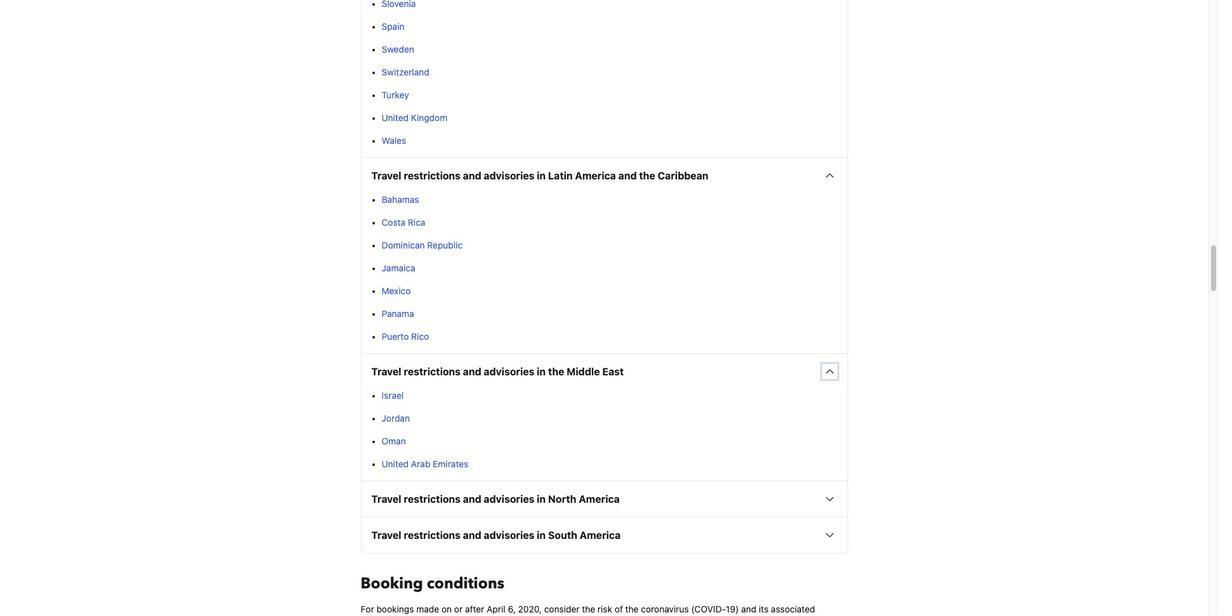 Task type: locate. For each thing, give the bounding box(es) containing it.
united arab emirates
[[382, 459, 468, 470]]

america up travel restrictions and advisories in south america dropdown button
[[579, 494, 620, 505]]

travel up bahamas link
[[371, 170, 401, 182]]

bookings
[[377, 604, 414, 615]]

costa
[[382, 217, 405, 228]]

emirates
[[433, 459, 468, 470]]

restrictions down united arab emirates link
[[404, 494, 461, 505]]

1 restrictions from the top
[[404, 170, 461, 182]]

for bookings made on or after april 6, 2020, consider the risk of the coronavirus (covid-19) and its associated
[[361, 604, 840, 615]]

united arab emirates link
[[382, 459, 468, 470]]

in left north
[[537, 494, 546, 505]]

and inside the for bookings made on or after april 6, 2020, consider the risk of the coronavirus (covid-19) and its associated
[[741, 604, 756, 615]]

restrictions up bahamas link
[[404, 170, 461, 182]]

mexico link
[[382, 286, 411, 296]]

east
[[602, 366, 624, 378]]

0 vertical spatial united
[[382, 112, 409, 123]]

south
[[548, 530, 577, 541]]

turkey
[[382, 90, 409, 100]]

2 vertical spatial america
[[580, 530, 621, 541]]

bahamas link
[[382, 194, 419, 205]]

bahamas
[[382, 194, 419, 205]]

united kingdom
[[382, 112, 447, 123]]

after
[[465, 604, 484, 615]]

america for south
[[580, 530, 621, 541]]

puerto rico link
[[382, 331, 429, 342]]

booking conditions
[[361, 574, 504, 595]]

3 advisories from the top
[[484, 494, 534, 505]]

2 travel from the top
[[371, 366, 401, 378]]

the left "middle"
[[548, 366, 564, 378]]

advisories for latin
[[484, 170, 534, 182]]

3 restrictions from the top
[[404, 494, 461, 505]]

costa rica
[[382, 217, 425, 228]]

(covid-
[[691, 604, 726, 615]]

puerto
[[382, 331, 409, 342]]

1 advisories from the top
[[484, 170, 534, 182]]

restrictions down the rico
[[404, 366, 461, 378]]

america down the travel restrictions and advisories in north america dropdown button
[[580, 530, 621, 541]]

4 travel from the top
[[371, 530, 401, 541]]

jordan link
[[382, 413, 410, 424]]

2 restrictions from the top
[[404, 366, 461, 378]]

spain
[[382, 21, 405, 32]]

travel restrictions and advisories in south america
[[371, 530, 621, 541]]

travel for travel restrictions and advisories in the middle east
[[371, 366, 401, 378]]

america right latin on the top left of page
[[575, 170, 616, 182]]

for
[[361, 604, 374, 615]]

1 vertical spatial united
[[382, 459, 409, 470]]

and for north
[[463, 494, 481, 505]]

restrictions up booking conditions
[[404, 530, 461, 541]]

in for the
[[537, 366, 546, 378]]

travel
[[371, 170, 401, 182], [371, 366, 401, 378], [371, 494, 401, 505], [371, 530, 401, 541]]

in inside dropdown button
[[537, 170, 546, 182]]

2 advisories from the top
[[484, 366, 534, 378]]

restrictions
[[404, 170, 461, 182], [404, 366, 461, 378], [404, 494, 461, 505], [404, 530, 461, 541]]

switzerland
[[382, 67, 429, 77]]

in for north
[[537, 494, 546, 505]]

rico
[[411, 331, 429, 342]]

restrictions for travel restrictions and advisories in the middle east
[[404, 366, 461, 378]]

america
[[575, 170, 616, 182], [579, 494, 620, 505], [580, 530, 621, 541]]

travel up israel link
[[371, 366, 401, 378]]

jamaica link
[[382, 263, 415, 274]]

travel down united arab emirates
[[371, 494, 401, 505]]

advisories
[[484, 170, 534, 182], [484, 366, 534, 378], [484, 494, 534, 505], [484, 530, 534, 541]]

caribbean
[[658, 170, 708, 182]]

restrictions for travel restrictions and advisories in latin america and the caribbean
[[404, 170, 461, 182]]

the left 'caribbean'
[[639, 170, 655, 182]]

3 in from the top
[[537, 494, 546, 505]]

the left risk
[[582, 604, 595, 615]]

dominican
[[382, 240, 425, 251]]

4 restrictions from the top
[[404, 530, 461, 541]]

6,
[[508, 604, 516, 615]]

dominican republic
[[382, 240, 463, 251]]

travel restrictions and advisories in north america
[[371, 494, 620, 505]]

hotels information - accordion controls element
[[361, 0, 848, 554]]

united for united arab emirates
[[382, 459, 409, 470]]

travel restrictions and advisories in the middle east
[[371, 366, 624, 378]]

restrictions inside dropdown button
[[404, 170, 461, 182]]

4 advisories from the top
[[484, 530, 534, 541]]

united
[[382, 112, 409, 123], [382, 459, 409, 470]]

2 in from the top
[[537, 366, 546, 378]]

2 united from the top
[[382, 459, 409, 470]]

1 vertical spatial america
[[579, 494, 620, 505]]

1 in from the top
[[537, 170, 546, 182]]

in left latin on the top left of page
[[537, 170, 546, 182]]

0 vertical spatial america
[[575, 170, 616, 182]]

united down turkey
[[382, 112, 409, 123]]

and
[[463, 170, 481, 182], [618, 170, 637, 182], [463, 366, 481, 378], [463, 494, 481, 505], [463, 530, 481, 541], [741, 604, 756, 615]]

1 travel from the top
[[371, 170, 401, 182]]

united down oman link
[[382, 459, 409, 470]]

1 united from the top
[[382, 112, 409, 123]]

in left south
[[537, 530, 546, 541]]

4 in from the top
[[537, 530, 546, 541]]

in
[[537, 170, 546, 182], [537, 366, 546, 378], [537, 494, 546, 505], [537, 530, 546, 541]]

america for latin
[[575, 170, 616, 182]]

advisories inside dropdown button
[[484, 170, 534, 182]]

the
[[639, 170, 655, 182], [548, 366, 564, 378], [582, 604, 595, 615], [625, 604, 639, 615]]

in left "middle"
[[537, 366, 546, 378]]

travel inside dropdown button
[[371, 170, 401, 182]]

travel up booking
[[371, 530, 401, 541]]

3 travel from the top
[[371, 494, 401, 505]]

advisories for the
[[484, 366, 534, 378]]

april
[[487, 604, 505, 615]]

america inside dropdown button
[[575, 170, 616, 182]]

israel link
[[382, 390, 404, 401]]



Task type: describe. For each thing, give the bounding box(es) containing it.
travel for travel restrictions and advisories in south america
[[371, 530, 401, 541]]

conditions
[[427, 574, 504, 595]]

on
[[442, 604, 452, 615]]

dominican republic link
[[382, 240, 463, 251]]

19)
[[726, 604, 739, 615]]

the right of
[[625, 604, 639, 615]]

2020,
[[518, 604, 542, 615]]

booking
[[361, 574, 423, 595]]

middle
[[567, 366, 600, 378]]

united kingdom link
[[382, 112, 447, 123]]

associated
[[771, 604, 815, 615]]

and for south
[[463, 530, 481, 541]]

made
[[416, 604, 439, 615]]

sweden
[[382, 44, 414, 55]]

advisories for north
[[484, 494, 534, 505]]

united for united kingdom
[[382, 112, 409, 123]]

the inside dropdown button
[[548, 366, 564, 378]]

or
[[454, 604, 463, 615]]

costa rica link
[[382, 217, 425, 228]]

travel restrictions and advisories in latin america and the caribbean
[[371, 170, 708, 182]]

kingdom
[[411, 112, 447, 123]]

puerto rico
[[382, 331, 429, 342]]

latin
[[548, 170, 573, 182]]

of
[[615, 604, 623, 615]]

in for south
[[537, 530, 546, 541]]

sweden link
[[382, 44, 414, 55]]

arab
[[411, 459, 430, 470]]

advisories for south
[[484, 530, 534, 541]]

america for north
[[579, 494, 620, 505]]

travel restrictions and advisories in south america button
[[361, 518, 847, 553]]

spain link
[[382, 21, 405, 32]]

oman
[[382, 436, 406, 447]]

wales
[[382, 135, 406, 146]]

and for the
[[463, 366, 481, 378]]

jordan
[[382, 413, 410, 424]]

rica
[[408, 217, 425, 228]]

oman link
[[382, 436, 406, 447]]

panama link
[[382, 308, 414, 319]]

the inside dropdown button
[[639, 170, 655, 182]]

turkey link
[[382, 90, 409, 100]]

wales link
[[382, 135, 406, 146]]

restrictions for travel restrictions and advisories in north america
[[404, 494, 461, 505]]

consider
[[544, 604, 580, 615]]

travel for travel restrictions and advisories in north america
[[371, 494, 401, 505]]

travel restrictions and advisories in the middle east button
[[361, 354, 847, 390]]

north
[[548, 494, 576, 505]]

in for latin
[[537, 170, 546, 182]]

mexico
[[382, 286, 411, 296]]

and for latin
[[463, 170, 481, 182]]

risk
[[598, 604, 612, 615]]

travel restrictions and advisories in latin america and the caribbean button
[[361, 158, 847, 194]]

travel for travel restrictions and advisories in latin america and the caribbean
[[371, 170, 401, 182]]

travel restrictions and advisories in north america button
[[361, 482, 847, 517]]

israel
[[382, 390, 404, 401]]

restrictions for travel restrictions and advisories in south america
[[404, 530, 461, 541]]

its
[[759, 604, 769, 615]]

jamaica
[[382, 263, 415, 274]]

switzerland link
[[382, 67, 429, 77]]

republic
[[427, 240, 463, 251]]

coronavirus
[[641, 604, 689, 615]]

panama
[[382, 308, 414, 319]]



Task type: vqa. For each thing, say whether or not it's contained in the screenshot.
the leftmost Read more button
no



